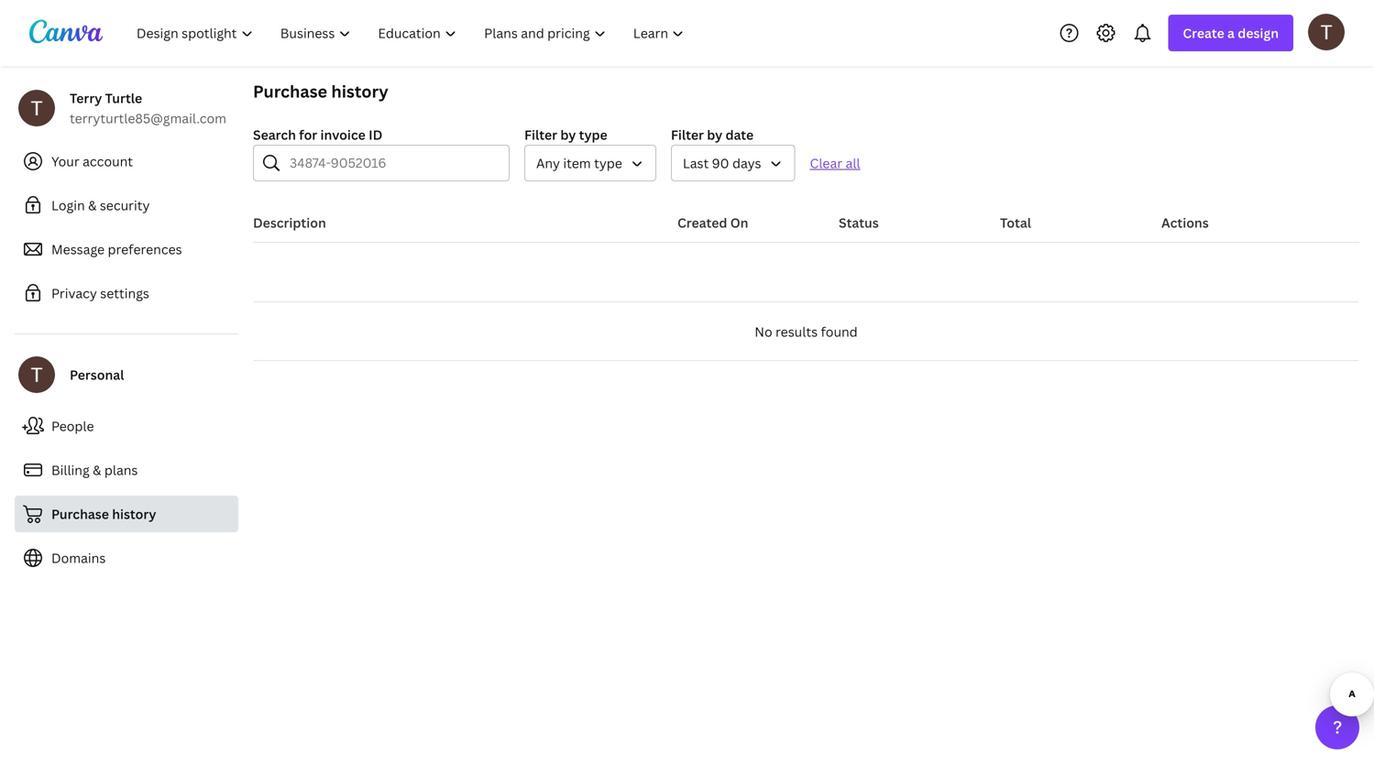 Task type: vqa. For each thing, say whether or not it's contained in the screenshot.
Last 90 days
yes



Task type: locate. For each thing, give the bounding box(es) containing it.
domains
[[51, 550, 106, 567]]

2 by from the left
[[707, 126, 723, 143]]

clear all
[[810, 154, 860, 172]]

billing & plans link
[[15, 452, 238, 489]]

create a design
[[1183, 24, 1279, 42]]

0 horizontal spatial purchase
[[51, 506, 109, 523]]

90
[[712, 154, 729, 172]]

login
[[51, 197, 85, 214]]

create
[[1183, 24, 1225, 42]]

no results found
[[755, 323, 858, 341]]

top level navigation element
[[125, 15, 700, 51]]

domains link
[[15, 540, 238, 577]]

1 vertical spatial type
[[594, 154, 622, 172]]

last
[[683, 154, 709, 172]]

type up any item type button
[[579, 126, 608, 143]]

& right login
[[88, 197, 97, 214]]

& left plans on the bottom left
[[93, 462, 101, 479]]

purchase history down billing & plans
[[51, 506, 156, 523]]

by left date
[[707, 126, 723, 143]]

found
[[821, 323, 858, 341]]

filter up last
[[671, 126, 704, 143]]

message
[[51, 241, 105, 258]]

total
[[1000, 214, 1031, 231]]

1 horizontal spatial history
[[331, 80, 388, 103]]

purchase
[[253, 80, 327, 103], [51, 506, 109, 523]]

actions
[[1162, 214, 1209, 231]]

1 filter from the left
[[524, 126, 557, 143]]

search
[[253, 126, 296, 143]]

0 vertical spatial purchase history
[[253, 80, 388, 103]]

type for any item type
[[594, 154, 622, 172]]

1 by from the left
[[561, 126, 576, 143]]

turtle
[[105, 89, 142, 107]]

0 vertical spatial purchase
[[253, 80, 327, 103]]

0 horizontal spatial history
[[112, 506, 156, 523]]

days
[[732, 154, 761, 172]]

0 vertical spatial &
[[88, 197, 97, 214]]

type right item
[[594, 154, 622, 172]]

personal
[[70, 366, 124, 384]]

0 horizontal spatial filter
[[524, 126, 557, 143]]

created
[[678, 214, 727, 231]]

purchase up domains in the left bottom of the page
[[51, 506, 109, 523]]

1 horizontal spatial by
[[707, 126, 723, 143]]

by up item
[[561, 126, 576, 143]]

1 horizontal spatial filter
[[671, 126, 704, 143]]

last 90 days
[[683, 154, 761, 172]]

by
[[561, 126, 576, 143], [707, 126, 723, 143]]

& for billing
[[93, 462, 101, 479]]

1 vertical spatial purchase history
[[51, 506, 156, 523]]

type inside button
[[594, 154, 622, 172]]

1 vertical spatial purchase
[[51, 506, 109, 523]]

1 vertical spatial &
[[93, 462, 101, 479]]

0 horizontal spatial purchase history
[[51, 506, 156, 523]]

invoice
[[320, 126, 366, 143]]

purchase up search
[[253, 80, 327, 103]]

billing & plans
[[51, 462, 138, 479]]

terry turtle image
[[1308, 14, 1345, 50]]

settings
[[100, 285, 149, 302]]

2 filter from the left
[[671, 126, 704, 143]]

history up id
[[331, 80, 388, 103]]

description
[[253, 214, 326, 231]]

security
[[100, 197, 150, 214]]

clear
[[810, 154, 843, 172]]

history
[[331, 80, 388, 103], [112, 506, 156, 523]]

purchase history inside the purchase history link
[[51, 506, 156, 523]]

filter up any
[[524, 126, 557, 143]]

people
[[51, 418, 94, 435]]

type
[[579, 126, 608, 143], [594, 154, 622, 172]]

history down 'billing & plans' link
[[112, 506, 156, 523]]

clear all button
[[810, 154, 860, 172]]

filter
[[524, 126, 557, 143], [671, 126, 704, 143]]

purchase history up search for invoice id
[[253, 80, 388, 103]]

filter by date
[[671, 126, 754, 143]]

0 vertical spatial type
[[579, 126, 608, 143]]

login & security
[[51, 197, 150, 214]]

0 horizontal spatial by
[[561, 126, 576, 143]]

created on
[[678, 214, 749, 231]]

purchase history
[[253, 80, 388, 103], [51, 506, 156, 523]]

&
[[88, 197, 97, 214], [93, 462, 101, 479]]



Task type: describe. For each thing, give the bounding box(es) containing it.
filter for filter by type
[[524, 126, 557, 143]]

message preferences link
[[15, 231, 238, 268]]

privacy
[[51, 285, 97, 302]]

Search for invoice ID text field
[[290, 146, 498, 181]]

item
[[563, 154, 591, 172]]

type for filter by type
[[579, 126, 608, 143]]

Last 90 days button
[[671, 145, 795, 182]]

privacy settings link
[[15, 275, 238, 312]]

login & security link
[[15, 187, 238, 224]]

your account
[[51, 153, 133, 170]]

Any item type button
[[524, 145, 656, 182]]

a
[[1228, 24, 1235, 42]]

no
[[755, 323, 773, 341]]

results
[[776, 323, 818, 341]]

filter for filter by date
[[671, 126, 704, 143]]

account
[[83, 153, 133, 170]]

create a design button
[[1168, 15, 1294, 51]]

preferences
[[108, 241, 182, 258]]

by for type
[[561, 126, 576, 143]]

any item type
[[536, 154, 622, 172]]

for
[[299, 126, 317, 143]]

1 vertical spatial history
[[112, 506, 156, 523]]

filter by type
[[524, 126, 608, 143]]

id
[[369, 126, 383, 143]]

1 horizontal spatial purchase history
[[253, 80, 388, 103]]

& for login
[[88, 197, 97, 214]]

message preferences
[[51, 241, 182, 258]]

your account link
[[15, 143, 238, 180]]

terryturtle85@gmail.com
[[70, 110, 226, 127]]

design
[[1238, 24, 1279, 42]]

billing
[[51, 462, 90, 479]]

status
[[839, 214, 879, 231]]

purchase history link
[[15, 496, 238, 533]]

terry turtle terryturtle85@gmail.com
[[70, 89, 226, 127]]

your
[[51, 153, 79, 170]]

people link
[[15, 408, 238, 445]]

privacy settings
[[51, 285, 149, 302]]

on
[[730, 214, 749, 231]]

1 horizontal spatial purchase
[[253, 80, 327, 103]]

date
[[726, 126, 754, 143]]

terry
[[70, 89, 102, 107]]

search for invoice id
[[253, 126, 383, 143]]

by for date
[[707, 126, 723, 143]]

any
[[536, 154, 560, 172]]

plans
[[104, 462, 138, 479]]

all
[[846, 154, 860, 172]]

0 vertical spatial history
[[331, 80, 388, 103]]



